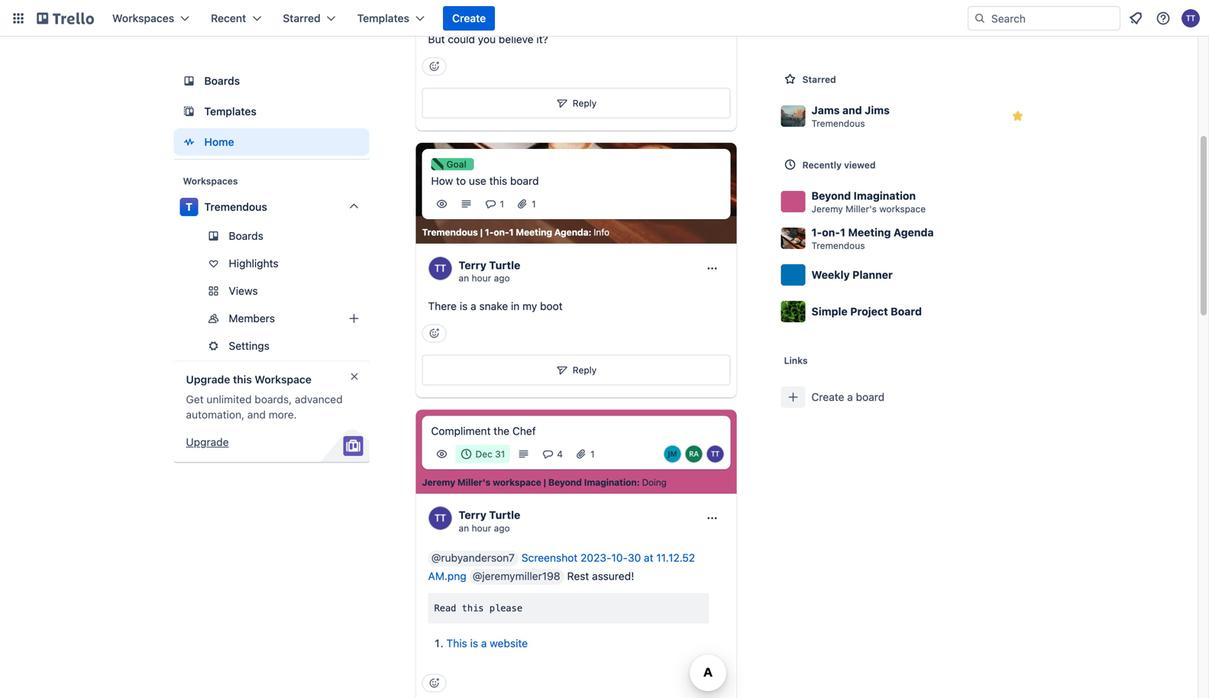 Task type: locate. For each thing, give the bounding box(es) containing it.
add reaction image
[[422, 57, 447, 76], [422, 324, 447, 343], [422, 675, 447, 693]]

0 horizontal spatial and
[[248, 409, 266, 421]]

this inside upgrade this workspace get unlimited boards, advanced automation, and more.
[[233, 373, 252, 386]]

0 vertical spatial ago
[[494, 273, 510, 284]]

1 vertical spatial board
[[857, 391, 885, 404]]

1 vertical spatial templates
[[204, 105, 257, 118]]

agenda left the info
[[555, 227, 589, 238]]

terry turtle an hour ago up '@rubyanderson7'
[[459, 509, 521, 534]]

1 ago from the top
[[494, 273, 510, 284]]

1 horizontal spatial is
[[471, 637, 479, 650]]

boards
[[204, 75, 240, 87], [229, 230, 264, 242]]

simple project board link
[[775, 294, 1037, 330]]

add reaction image down but
[[422, 57, 447, 76]]

boards right board icon
[[204, 75, 240, 87]]

1 upgrade from the top
[[186, 373, 230, 386]]

1 boards link from the top
[[174, 67, 370, 95]]

0 horizontal spatial is
[[460, 300, 468, 312]]

jims
[[865, 104, 890, 117]]

1 vertical spatial a
[[848, 391, 854, 404]]

imagination down viewed
[[854, 190, 917, 202]]

0 vertical spatial imagination
[[854, 190, 917, 202]]

templates inside templates popup button
[[357, 12, 410, 24]]

boards link up highlights link
[[174, 224, 370, 248]]

in
[[511, 300, 520, 312]]

1 vertical spatial |
[[544, 477, 546, 488]]

0 horizontal spatial |
[[480, 227, 483, 238]]

0 vertical spatial templates
[[357, 12, 410, 24]]

1 vertical spatial boards
[[229, 230, 264, 242]]

workspaces button
[[103, 6, 199, 31]]

1 vertical spatial ago
[[494, 523, 510, 534]]

miller's up 1-on-1 meeting agenda tremendous
[[846, 204, 877, 214]]

2 reply from the top
[[573, 365, 597, 376]]

jeremy down compliment
[[422, 477, 456, 488]]

upgrade
[[186, 373, 230, 386], [186, 436, 229, 449]]

is for this
[[471, 637, 479, 650]]

and left "jims"
[[843, 104, 863, 117]]

ago
[[494, 273, 510, 284], [494, 523, 510, 534]]

agenda inside 1-on-1 meeting agenda tremendous
[[894, 226, 934, 239]]

create inside primary element
[[453, 12, 486, 24]]

2 vertical spatial this
[[462, 603, 484, 614]]

advanced
[[295, 393, 343, 406]]

0 vertical spatial |
[[480, 227, 483, 238]]

meeting down the beyond imagination jeremy miller's workspace
[[849, 226, 892, 239]]

1 reply from the top
[[573, 98, 597, 109]]

1 horizontal spatial beyond
[[812, 190, 852, 202]]

miller's down dec
[[458, 477, 491, 488]]

2 upgrade from the top
[[186, 436, 229, 449]]

tremendous down jams
[[812, 118, 866, 129]]

0 vertical spatial reply button
[[422, 88, 731, 119]]

0 vertical spatial create
[[453, 12, 486, 24]]

chef
[[513, 425, 536, 438]]

1 turtle from the top
[[489, 259, 521, 272]]

1 vertical spatial workspaces
[[183, 176, 238, 187]]

: left the info
[[589, 227, 592, 238]]

1 add reaction image from the top
[[422, 57, 447, 76]]

starred button
[[274, 6, 345, 31]]

1 horizontal spatial templates
[[357, 12, 410, 24]]

there is a snake in my boot
[[428, 300, 563, 312]]

0 vertical spatial turtle
[[489, 259, 521, 272]]

1 terry turtle an hour ago from the top
[[459, 259, 521, 284]]

2 ago from the top
[[494, 523, 510, 534]]

ago for 1-
[[494, 273, 510, 284]]

0 vertical spatial workspace
[[880, 204, 927, 214]]

this is a website link
[[447, 637, 528, 650]]

0 vertical spatial board
[[511, 175, 539, 187]]

0 horizontal spatial a
[[471, 300, 477, 312]]

create
[[453, 12, 486, 24], [812, 391, 845, 404]]

add reaction image for tremendous
[[422, 324, 447, 343]]

turtle for 1-
[[489, 259, 521, 272]]

1 vertical spatial workspace
[[493, 477, 542, 488]]

turtle
[[489, 259, 521, 272], [489, 509, 521, 522]]

0 vertical spatial hour
[[472, 273, 492, 284]]

agenda up weekly planner link
[[894, 226, 934, 239]]

boards link
[[174, 67, 370, 95], [174, 224, 370, 248]]

views link
[[174, 279, 370, 303]]

2 turtle from the top
[[489, 509, 521, 522]]

upgrade this workspace get unlimited boards, advanced automation, and more.
[[186, 373, 343, 421]]

this
[[490, 175, 508, 187], [233, 373, 252, 386], [462, 603, 484, 614]]

tremendous
[[812, 118, 866, 129], [204, 201, 267, 213], [422, 227, 478, 238], [812, 240, 866, 251]]

beyond inside the beyond imagination jeremy miller's workspace
[[812, 190, 852, 202]]

reply
[[573, 98, 597, 109], [573, 365, 597, 376]]

1 vertical spatial jeremy
[[422, 477, 456, 488]]

hour up '@rubyanderson7'
[[472, 523, 492, 534]]

1 vertical spatial :
[[637, 477, 640, 488]]

1 vertical spatial reply
[[573, 365, 597, 376]]

2 boards link from the top
[[174, 224, 370, 248]]

reply button
[[422, 88, 731, 119], [422, 355, 731, 385]]

1
[[500, 199, 505, 210], [532, 199, 536, 210], [841, 226, 846, 239], [509, 227, 514, 238], [591, 449, 595, 460]]

an
[[459, 273, 469, 284], [459, 523, 469, 534]]

1 vertical spatial terry turtle an hour ago
[[459, 509, 521, 534]]

1 vertical spatial is
[[471, 637, 479, 650]]

starred inside popup button
[[283, 12, 321, 24]]

weekly planner link
[[775, 257, 1037, 294]]

1 horizontal spatial :
[[637, 477, 640, 488]]

workspaces
[[112, 12, 174, 24], [183, 176, 238, 187]]

0 vertical spatial boards
[[204, 75, 240, 87]]

an up there is a snake in my boot
[[459, 273, 469, 284]]

boards link up templates link
[[174, 67, 370, 95]]

upgrade for upgrade this workspace get unlimited boards, advanced automation, and more.
[[186, 373, 230, 386]]

planner
[[853, 269, 894, 281]]

0 horizontal spatial beyond
[[549, 477, 582, 488]]

upgrade down automation,
[[186, 436, 229, 449]]

settings link
[[174, 334, 370, 358]]

screenshot 2023-10-30 at 11.12.52 am.png
[[428, 552, 696, 583]]

0 vertical spatial terry turtle an hour ago
[[459, 259, 521, 284]]

links
[[785, 355, 808, 366]]

is right there at the top
[[460, 300, 468, 312]]

templates right starred popup button on the top
[[357, 12, 410, 24]]

starred
[[283, 12, 321, 24], [803, 74, 837, 85]]

0 vertical spatial reply
[[573, 98, 597, 109]]

beyond down recently viewed
[[812, 190, 852, 202]]

1 vertical spatial turtle
[[489, 509, 521, 522]]

meeting
[[849, 226, 892, 239], [516, 227, 553, 238]]

1 horizontal spatial 1-
[[812, 226, 823, 239]]

@jeremymiller198
[[473, 570, 561, 583]]

0 vertical spatial and
[[843, 104, 863, 117]]

1- up weekly
[[812, 226, 823, 239]]

0 vertical spatial boards link
[[174, 67, 370, 95]]

this right use
[[490, 175, 508, 187]]

1 vertical spatial add reaction image
[[422, 324, 447, 343]]

2 reply button from the top
[[422, 355, 731, 385]]

0 vertical spatial miller's
[[846, 204, 877, 214]]

is right this
[[471, 637, 479, 650]]

this right read
[[462, 603, 484, 614]]

1 horizontal spatial workspace
[[880, 204, 927, 214]]

upgrade button
[[186, 435, 229, 450]]

1 horizontal spatial board
[[857, 391, 885, 404]]

on- up weekly
[[823, 226, 841, 239]]

0 vertical spatial terry
[[459, 259, 487, 272]]

terry up 'snake'
[[459, 259, 487, 272]]

add reaction image down there at the top
[[422, 324, 447, 343]]

1 horizontal spatial jeremy
[[812, 204, 844, 214]]

0 horizontal spatial starred
[[283, 12, 321, 24]]

0 horizontal spatial jeremy
[[422, 477, 456, 488]]

1 horizontal spatial a
[[481, 637, 487, 650]]

terry
[[459, 259, 487, 272], [459, 509, 487, 522]]

templates up home
[[204, 105, 257, 118]]

is for there
[[460, 300, 468, 312]]

1 horizontal spatial imagination
[[854, 190, 917, 202]]

1 hour from the top
[[472, 273, 492, 284]]

0 vertical spatial is
[[460, 300, 468, 312]]

on- down goal how to use this board at the left top
[[494, 227, 509, 238]]

0 horizontal spatial templates
[[204, 105, 257, 118]]

0 vertical spatial workspaces
[[112, 12, 174, 24]]

0 horizontal spatial board
[[511, 175, 539, 187]]

1 vertical spatial this
[[233, 373, 252, 386]]

1- down use
[[485, 227, 494, 238]]

hour up 'snake'
[[472, 273, 492, 284]]

1 horizontal spatial on-
[[823, 226, 841, 239]]

1 vertical spatial boards link
[[174, 224, 370, 248]]

2 vertical spatial a
[[481, 637, 487, 650]]

2 hour from the top
[[472, 523, 492, 534]]

jams
[[812, 104, 840, 117]]

reply for 2nd 'reply' button from the bottom
[[573, 98, 597, 109]]

reply button down it? at the left of page
[[422, 88, 731, 119]]

goal how to use this board
[[431, 159, 539, 187]]

beyond imagination jeremy miller's workspace
[[812, 190, 927, 214]]

workspace
[[255, 373, 312, 386]]

create a board button
[[775, 379, 1037, 416]]

1 terry from the top
[[459, 259, 487, 272]]

board inside button
[[857, 391, 885, 404]]

it?
[[537, 33, 549, 46]]

1 horizontal spatial workspaces
[[183, 176, 238, 187]]

members link
[[174, 307, 370, 331]]

an up '@rubyanderson7'
[[459, 523, 469, 534]]

1 up tremendous | 1-on-1 meeting agenda : info
[[500, 199, 505, 210]]

2 add reaction image from the top
[[422, 324, 447, 343]]

1 vertical spatial starred
[[803, 74, 837, 85]]

0 horizontal spatial this
[[233, 373, 252, 386]]

0 horizontal spatial meeting
[[516, 227, 553, 238]]

0 horizontal spatial create
[[453, 12, 486, 24]]

workspace up 1-on-1 meeting agenda tremendous
[[880, 204, 927, 214]]

upgrade for upgrade
[[186, 436, 229, 449]]

workspace
[[880, 204, 927, 214], [493, 477, 542, 488]]

this for read this please
[[462, 603, 484, 614]]

0 notifications image
[[1127, 9, 1146, 28]]

but could you believe it?
[[428, 33, 549, 46]]

color: green, title: "goal" element
[[431, 158, 474, 171]]

1-
[[812, 226, 823, 239], [485, 227, 494, 238]]

1 vertical spatial miller's
[[458, 477, 491, 488]]

tremendous up weekly
[[812, 240, 866, 251]]

0 vertical spatial a
[[471, 300, 477, 312]]

| left beyond imagination "link"
[[544, 477, 546, 488]]

weekly
[[812, 269, 850, 281]]

workspace inside the beyond imagination jeremy miller's workspace
[[880, 204, 927, 214]]

0 vertical spatial add reaction image
[[422, 57, 447, 76]]

the
[[494, 425, 510, 438]]

1 inside 1-on-1 meeting agenda tremendous
[[841, 226, 846, 239]]

: left doing
[[637, 477, 640, 488]]

meeting left the info
[[516, 227, 553, 238]]

imagination left doing
[[584, 477, 637, 488]]

|
[[480, 227, 483, 238], [544, 477, 546, 488]]

believe
[[499, 33, 534, 46]]

0 horizontal spatial agenda
[[555, 227, 589, 238]]

2 horizontal spatial a
[[848, 391, 854, 404]]

1 vertical spatial an
[[459, 523, 469, 534]]

terry up '@rubyanderson7'
[[459, 509, 487, 522]]

Search field
[[968, 6, 1121, 31]]

0 horizontal spatial miller's
[[458, 477, 491, 488]]

create for create
[[453, 12, 486, 24]]

0 vertical spatial starred
[[283, 12, 321, 24]]

1-on-1 meeting agenda tremendous
[[812, 226, 934, 251]]

2 terry turtle an hour ago from the top
[[459, 509, 521, 534]]

starred up jams
[[803, 74, 837, 85]]

and down boards, on the bottom left of page
[[248, 409, 266, 421]]

1 vertical spatial reply button
[[422, 355, 731, 385]]

jeremy down recently
[[812, 204, 844, 214]]

add reaction image down this
[[422, 675, 447, 693]]

reply for 2nd 'reply' button
[[573, 365, 597, 376]]

1- inside 1-on-1 meeting agenda tremendous
[[812, 226, 823, 239]]

ago up '@rubyanderson7'
[[494, 523, 510, 534]]

turtle down jeremy miller's workspace | beyond imagination : doing on the bottom of page
[[489, 509, 521, 522]]

1 down the beyond imagination jeremy miller's workspace
[[841, 226, 846, 239]]

agenda
[[894, 226, 934, 239], [555, 227, 589, 238]]

beyond down 4
[[549, 477, 582, 488]]

ago up there is a snake in my boot
[[494, 273, 510, 284]]

1 horizontal spatial miller's
[[846, 204, 877, 214]]

| down use
[[480, 227, 483, 238]]

0 vertical spatial this
[[490, 175, 508, 187]]

2 horizontal spatial this
[[490, 175, 508, 187]]

workspace down the 31
[[493, 477, 542, 488]]

boards link for highlights
[[174, 224, 370, 248]]

upgrade inside upgrade this workspace get unlimited boards, advanced automation, and more.
[[186, 373, 230, 386]]

2 an from the top
[[459, 523, 469, 534]]

:
[[589, 227, 592, 238], [637, 477, 640, 488]]

1 vertical spatial and
[[248, 409, 266, 421]]

2 vertical spatial add reaction image
[[422, 675, 447, 693]]

recent button
[[202, 6, 271, 31]]

0 vertical spatial jeremy
[[812, 204, 844, 214]]

1 an from the top
[[459, 273, 469, 284]]

turtle down tremendous | 1-on-1 meeting agenda : info
[[489, 259, 521, 272]]

boards up highlights
[[229, 230, 264, 242]]

0 vertical spatial an
[[459, 273, 469, 284]]

0 horizontal spatial imagination
[[584, 477, 637, 488]]

this up unlimited
[[233, 373, 252, 386]]

0 horizontal spatial workspace
[[493, 477, 542, 488]]

0 vertical spatial upgrade
[[186, 373, 230, 386]]

1 horizontal spatial agenda
[[894, 226, 934, 239]]

0 horizontal spatial workspaces
[[112, 12, 174, 24]]

on- inside 1-on-1 meeting agenda tremendous
[[823, 226, 841, 239]]

boards for templates
[[204, 75, 240, 87]]

home image
[[180, 133, 198, 151]]

there
[[428, 300, 457, 312]]

templates
[[357, 12, 410, 24], [204, 105, 257, 118]]

tremendous inside jams and jims tremendous
[[812, 118, 866, 129]]

miller's
[[846, 204, 877, 214], [458, 477, 491, 488]]

unlimited
[[207, 393, 252, 406]]

dec
[[476, 449, 493, 460]]

views
[[229, 285, 258, 297]]

1 vertical spatial terry
[[459, 509, 487, 522]]

dec 31
[[476, 449, 505, 460]]

0 horizontal spatial :
[[589, 227, 592, 238]]

templates inside templates link
[[204, 105, 257, 118]]

3 add reaction image from the top
[[422, 675, 447, 693]]

0 vertical spatial :
[[589, 227, 592, 238]]

board
[[511, 175, 539, 187], [857, 391, 885, 404]]

upgrade up 'get'
[[186, 373, 230, 386]]

1 horizontal spatial and
[[843, 104, 863, 117]]

you
[[478, 33, 496, 46]]

reply button down boot on the top left of the page
[[422, 355, 731, 385]]

1 horizontal spatial meeting
[[849, 226, 892, 239]]

2 terry from the top
[[459, 509, 487, 522]]

and inside jams and jims tremendous
[[843, 104, 863, 117]]

starred right recent popup button at the top of page
[[283, 12, 321, 24]]

1 vertical spatial hour
[[472, 523, 492, 534]]

1 vertical spatial create
[[812, 391, 845, 404]]

recently viewed
[[803, 160, 876, 170]]

terry turtle an hour ago up 'snake'
[[459, 259, 521, 284]]

screenshot
[[522, 552, 578, 564]]

an for tremendous
[[459, 273, 469, 284]]

0 vertical spatial beyond
[[812, 190, 852, 202]]

on-
[[823, 226, 841, 239], [494, 227, 509, 238]]

1 horizontal spatial this
[[462, 603, 484, 614]]

a for website
[[481, 637, 487, 650]]

beyond
[[812, 190, 852, 202], [549, 477, 582, 488]]

this inside goal how to use this board
[[490, 175, 508, 187]]

1 vertical spatial upgrade
[[186, 436, 229, 449]]



Task type: vqa. For each thing, say whether or not it's contained in the screenshot.
THE | to the left
yes



Task type: describe. For each thing, give the bounding box(es) containing it.
a inside create a board button
[[848, 391, 854, 404]]

weekly planner
[[812, 269, 894, 281]]

read
[[435, 603, 457, 614]]

more.
[[269, 409, 297, 421]]

terry for miller's
[[459, 509, 487, 522]]

template board image
[[180, 102, 198, 121]]

create a board
[[812, 391, 885, 404]]

1 reply button from the top
[[422, 88, 731, 119]]

highlights link
[[174, 251, 370, 276]]

viewed
[[845, 160, 876, 170]]

could
[[448, 33, 475, 46]]

automation,
[[186, 409, 245, 421]]

to
[[456, 175, 466, 187]]

1 down goal how to use this board at the left top
[[509, 227, 514, 238]]

rest
[[568, 570, 590, 583]]

settings
[[229, 340, 270, 352]]

11.12.52
[[657, 552, 696, 564]]

boot
[[540, 300, 563, 312]]

read this please
[[435, 603, 523, 614]]

board image
[[180, 72, 198, 90]]

click to unstar jams and jims. it will be removed from your starred list. image
[[1011, 109, 1026, 124]]

compliment the chef
[[431, 425, 536, 438]]

1 vertical spatial beyond
[[549, 477, 582, 488]]

my
[[523, 300, 538, 312]]

templates button
[[348, 6, 434, 31]]

board
[[891, 305, 923, 318]]

members
[[229, 312, 275, 325]]

primary element
[[0, 0, 1210, 37]]

turtle for workspace
[[489, 509, 521, 522]]

hour for miller's
[[472, 523, 492, 534]]

t
[[186, 201, 193, 213]]

terry for |
[[459, 259, 487, 272]]

snake
[[480, 300, 508, 312]]

boards,
[[255, 393, 292, 406]]

simple project board
[[812, 305, 923, 318]]

and inside upgrade this workspace get unlimited boards, advanced automation, and more.
[[248, 409, 266, 421]]

create button
[[443, 6, 495, 31]]

@rubyanderson7
[[432, 552, 515, 564]]

terry turtle an hour ago for 1-
[[459, 259, 521, 284]]

10-
[[612, 552, 628, 564]]

project
[[851, 305, 889, 318]]

beyond imagination link
[[549, 476, 637, 489]]

boards link for templates
[[174, 67, 370, 95]]

terry turtle (terryturtle) image
[[1182, 9, 1201, 28]]

compliment
[[431, 425, 491, 438]]

how
[[431, 175, 453, 187]]

use
[[469, 175, 487, 187]]

am.png
[[428, 570, 467, 583]]

tremendous inside 1-on-1 meeting agenda tremendous
[[812, 240, 866, 251]]

this is a website
[[447, 637, 528, 650]]

0 horizontal spatial on-
[[494, 227, 509, 238]]

1 up 1-on-1 meeting agenda link
[[532, 199, 536, 210]]

recent
[[211, 12, 246, 24]]

hour for |
[[472, 273, 492, 284]]

home link
[[174, 128, 370, 156]]

boards for highlights
[[229, 230, 264, 242]]

0 horizontal spatial 1-
[[485, 227, 494, 238]]

@jeremymiller198 rest assured!
[[473, 570, 635, 583]]

please
[[490, 603, 523, 614]]

1 vertical spatial imagination
[[584, 477, 637, 488]]

31
[[495, 449, 505, 460]]

this
[[447, 637, 468, 650]]

info
[[594, 227, 610, 238]]

workspaces inside dropdown button
[[112, 12, 174, 24]]

templates link
[[174, 98, 370, 125]]

1 up beyond imagination "link"
[[591, 449, 595, 460]]

but
[[428, 33, 445, 46]]

recently
[[803, 160, 842, 170]]

screenshot 2023-10-30 at 11.12.52 am.png link
[[428, 552, 696, 583]]

4
[[557, 449, 563, 460]]

assured!
[[592, 570, 635, 583]]

get
[[186, 393, 204, 406]]

highlights
[[229, 257, 279, 270]]

a for snake
[[471, 300, 477, 312]]

doing
[[642, 477, 667, 488]]

1 horizontal spatial starred
[[803, 74, 837, 85]]

an for jeremy
[[459, 523, 469, 534]]

website
[[490, 637, 528, 650]]

miller's inside the beyond imagination jeremy miller's workspace
[[846, 204, 877, 214]]

this for upgrade this workspace get unlimited boards, advanced automation, and more.
[[233, 373, 252, 386]]

jams and jims tremendous
[[812, 104, 890, 129]]

board inside goal how to use this board
[[511, 175, 539, 187]]

30
[[628, 552, 641, 564]]

jeremy inside the beyond imagination jeremy miller's workspace
[[812, 204, 844, 214]]

simple
[[812, 305, 848, 318]]

at
[[644, 552, 654, 564]]

ago for workspace
[[494, 523, 510, 534]]

imagination inside the beyond imagination jeremy miller's workspace
[[854, 190, 917, 202]]

jeremy miller's workspace | beyond imagination : doing
[[422, 477, 667, 488]]

create for create a board
[[812, 391, 845, 404]]

add reaction image for jeremy
[[422, 675, 447, 693]]

tremendous | 1-on-1 meeting agenda : info
[[422, 227, 610, 238]]

terry turtle an hour ago for workspace
[[459, 509, 521, 534]]

2023-
[[581, 552, 612, 564]]

open information menu image
[[1156, 11, 1172, 26]]

goal
[[447, 159, 467, 170]]

tremendous right t at the left of the page
[[204, 201, 267, 213]]

tremendous down how
[[422, 227, 478, 238]]

add image
[[345, 310, 363, 328]]

1-on-1 meeting agenda link
[[485, 226, 589, 239]]

home
[[204, 136, 234, 148]]

1 horizontal spatial |
[[544, 477, 546, 488]]

back to home image
[[37, 6, 94, 31]]

search image
[[975, 12, 987, 24]]

meeting inside 1-on-1 meeting agenda tremendous
[[849, 226, 892, 239]]



